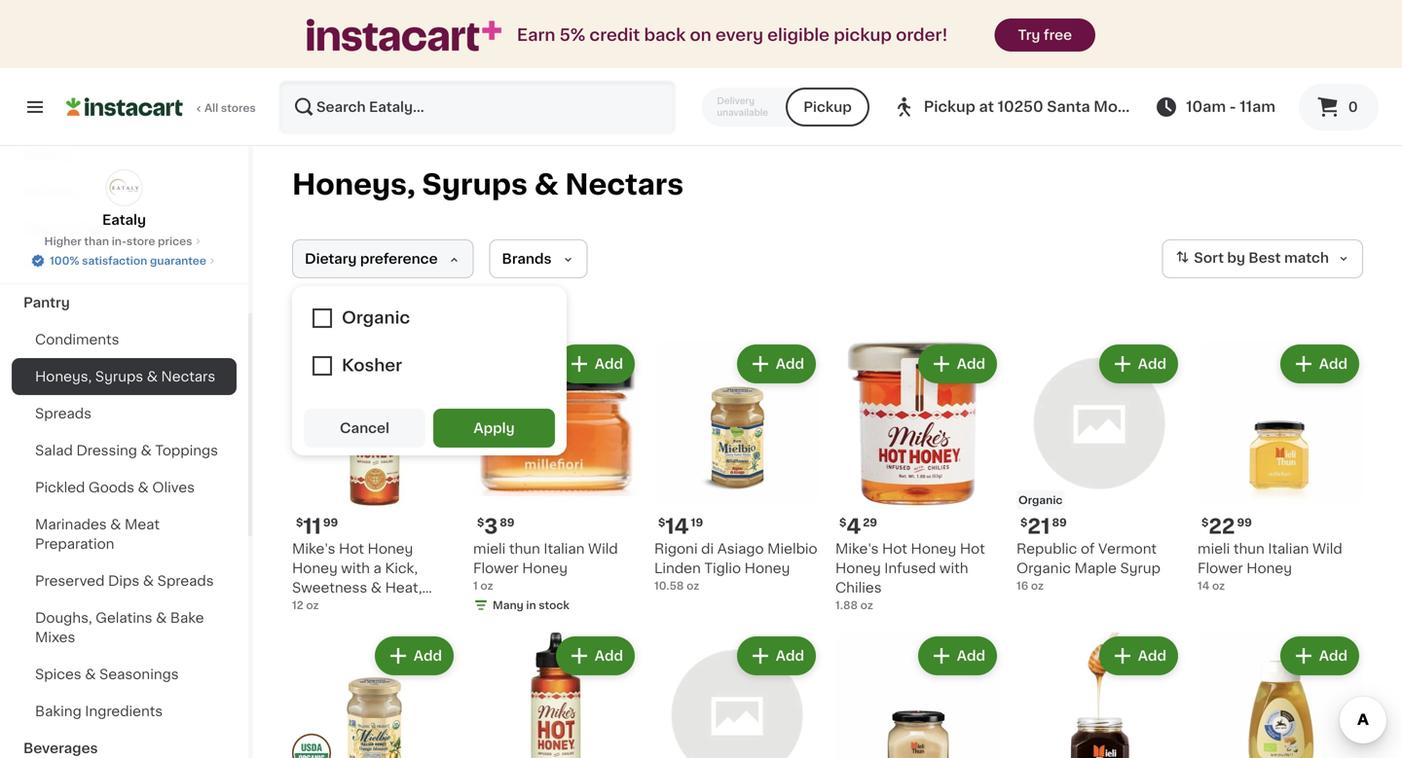 Task type: vqa. For each thing, say whether or not it's contained in the screenshot.
Pantry link
yes



Task type: describe. For each thing, give the bounding box(es) containing it.
spreads link
[[12, 395, 237, 432]]

thun for mieli thun italian wild flower honey 14 oz
[[1234, 543, 1265, 556]]

pickup at 10250 santa monica blvd. button
[[893, 80, 1191, 134]]

on
[[690, 27, 712, 43]]

preference
[[360, 252, 438, 266]]

monica
[[1094, 100, 1150, 114]]

bakery
[[23, 148, 73, 162]]

0 vertical spatial spreads
[[35, 407, 92, 421]]

0 vertical spatial 14
[[666, 517, 689, 537]]

republic of vermont organic maple syrup 16 oz
[[1017, 543, 1161, 592]]

order!
[[896, 27, 948, 43]]

mike's hot honey honey with a kick, sweetness & heat, gluten-free & paleo
[[292, 543, 430, 615]]

10am - 11am link
[[1155, 95, 1276, 119]]

best match
[[1249, 252, 1330, 265]]

1 horizontal spatial honeys,
[[292, 171, 416, 199]]

eataly logo image
[[106, 169, 143, 207]]

honey up kick,
[[368, 543, 413, 556]]

baking ingredients link
[[12, 694, 237, 731]]

3
[[484, 517, 498, 537]]

apply button
[[433, 409, 555, 448]]

rigoni
[[655, 543, 698, 556]]

pickup
[[834, 27, 892, 43]]

condiments
[[35, 333, 119, 347]]

republic
[[1017, 543, 1078, 556]]

with inside mike's hot honey hot honey infused with chilies 1.88 oz
[[940, 562, 969, 576]]

oz inside mieli thun italian wild flower honey 14 oz
[[1213, 581, 1226, 592]]

marinades & meat preparation link
[[12, 507, 237, 563]]

1 vertical spatial nectars
[[161, 370, 215, 384]]

pickled goods & olives link
[[12, 470, 237, 507]]

dietary
[[305, 252, 357, 266]]

14 inside mieli thun italian wild flower honey 14 oz
[[1198, 581, 1210, 592]]

salad dressing & toppings link
[[12, 432, 237, 470]]

try
[[1018, 28, 1041, 42]]

& left rice
[[66, 259, 77, 273]]

honey inside mieli thun italian wild flower honey 14 oz
[[1247, 562, 1293, 576]]

tiglio
[[705, 562, 741, 576]]

5%
[[560, 27, 586, 43]]

wild for mieli thun italian wild flower honey 14 oz
[[1313, 543, 1343, 556]]

mike's for mike's hot honey honey with a kick, sweetness & heat, gluten-free & paleo
[[292, 543, 336, 556]]

di
[[702, 543, 714, 556]]

of
[[1081, 543, 1095, 556]]

service type group
[[702, 88, 870, 127]]

marinades
[[35, 518, 107, 532]]

1 horizontal spatial spreads
[[157, 575, 214, 588]]

alcohol
[[23, 185, 77, 199]]

thun for mieli thun italian wild flower honey 1 oz
[[509, 543, 540, 556]]

meat
[[125, 518, 160, 532]]

goods
[[89, 481, 134, 495]]

-
[[1230, 100, 1237, 114]]

stores
[[221, 103, 256, 113]]

italian for mieli thun italian wild flower honey 1 oz
[[544, 543, 585, 556]]

spices & seasonings link
[[12, 657, 237, 694]]

try free
[[1018, 28, 1073, 42]]

& right the dips
[[143, 575, 154, 588]]

preserved
[[35, 575, 105, 588]]

$ 11 99
[[296, 517, 338, 537]]

$ 3 89
[[477, 517, 515, 537]]

dips
[[108, 575, 140, 588]]

instacart plus icon image
[[307, 19, 502, 51]]

higher than in-store prices
[[44, 236, 192, 247]]

sort by
[[1195, 252, 1246, 265]]

ingredients
[[85, 705, 163, 719]]

chilies
[[836, 582, 882, 595]]

brands button
[[490, 240, 588, 279]]

& inside 'link'
[[65, 222, 76, 236]]

dairy
[[23, 222, 61, 236]]

99 for 11
[[323, 518, 338, 528]]

all
[[205, 103, 218, 113]]

mielbio
[[768, 543, 818, 556]]

10.58
[[655, 581, 684, 592]]

bakery link
[[12, 136, 237, 173]]

honeys, syrups & nectars inside honeys, syrups & nectars link
[[35, 370, 215, 384]]

higher than in-store prices link
[[44, 234, 204, 249]]

12 oz
[[292, 601, 319, 611]]

wild for mieli thun italian wild flower honey 1 oz
[[588, 543, 618, 556]]

match
[[1285, 252, 1330, 265]]

maple
[[1075, 562, 1117, 576]]

1.88
[[836, 601, 858, 611]]

store
[[127, 236, 155, 247]]

mieli for mieli thun italian wild flower honey 14 oz
[[1198, 543, 1231, 556]]

salad dressing & toppings
[[35, 444, 218, 458]]

honey up infused
[[911, 543, 957, 556]]

baking
[[35, 705, 82, 719]]

& right dressing at bottom
[[141, 444, 152, 458]]

$ for 3
[[477, 518, 484, 528]]

honeys, inside honeys, syrups & nectars link
[[35, 370, 92, 384]]

syrup
[[1121, 562, 1161, 576]]

pickled goods & olives
[[35, 481, 195, 495]]

in-
[[112, 236, 127, 247]]

100% satisfaction guarantee
[[50, 256, 206, 266]]

0 horizontal spatial syrups
[[95, 370, 143, 384]]

Best match Sort by field
[[1162, 240, 1364, 279]]

3 hot from the left
[[960, 543, 986, 556]]

dairy & eggs link
[[12, 210, 237, 247]]

mieli for mieli thun italian wild flower honey 1 oz
[[473, 543, 506, 556]]

pickup button
[[786, 88, 870, 127]]

beverages link
[[12, 731, 237, 759]]

mixes
[[35, 631, 75, 645]]

& left olives
[[138, 481, 149, 495]]

hot for honey
[[883, 543, 908, 556]]

honeys, syrups & nectars link
[[12, 358, 237, 395]]

$ for 21
[[1021, 518, 1028, 528]]

89 for 21
[[1053, 518, 1067, 528]]



Task type: locate. For each thing, give the bounding box(es) containing it.
2 flower from the left
[[1198, 562, 1244, 576]]

dairy & eggs
[[23, 222, 114, 236]]

earn
[[517, 27, 556, 43]]

vermont
[[1099, 543, 1157, 556]]

preserved dips & spreads link
[[12, 563, 237, 600]]

1 horizontal spatial honeys, syrups & nectars
[[292, 171, 684, 199]]

hot inside mike's hot honey honey with a kick, sweetness & heat, gluten-free & paleo
[[339, 543, 364, 556]]

honey
[[368, 543, 413, 556], [911, 543, 957, 556], [292, 562, 338, 576], [522, 562, 568, 576], [745, 562, 790, 576], [836, 562, 881, 576], [1247, 562, 1293, 576]]

6 $ from the left
[[1202, 518, 1209, 528]]

$ for 11
[[296, 518, 303, 528]]

honeys, down condiments
[[35, 370, 92, 384]]

$ inside $ 3 89
[[477, 518, 484, 528]]

$ up republic
[[1021, 518, 1028, 528]]

product group containing 21
[[1017, 341, 1183, 594]]

toppings
[[155, 444, 218, 458]]

mike's inside mike's hot honey hot honey infused with chilies 1.88 oz
[[836, 543, 879, 556]]

1 mieli from the left
[[473, 543, 506, 556]]

2 with from the left
[[940, 562, 969, 576]]

spreads up bake
[[157, 575, 214, 588]]

a
[[374, 562, 382, 576]]

$ up sweetness
[[296, 518, 303, 528]]

olives
[[152, 481, 195, 495]]

1 horizontal spatial with
[[940, 562, 969, 576]]

1 horizontal spatial 14
[[1198, 581, 1210, 592]]

$ inside the $ 11 99
[[296, 518, 303, 528]]

back
[[644, 27, 686, 43]]

& right "spices"
[[85, 668, 96, 682]]

$ for 14
[[658, 518, 666, 528]]

99 inside "$ 22 99"
[[1238, 518, 1252, 528]]

11am
[[1240, 100, 1276, 114]]

paleo
[[392, 601, 430, 615]]

cancel button
[[304, 409, 426, 448]]

89 right 21
[[1053, 518, 1067, 528]]

mike's down $ 4 29
[[836, 543, 879, 556]]

honeys, syrups & nectars down search field
[[292, 171, 684, 199]]

$ inside $ 21 89
[[1021, 518, 1028, 528]]

oz right 12
[[306, 601, 319, 611]]

1 horizontal spatial 89
[[1053, 518, 1067, 528]]

flower inside mieli thun italian wild flower honey 1 oz
[[473, 562, 519, 576]]

$ inside $ 4 29
[[840, 518, 847, 528]]

2 horizontal spatial hot
[[960, 543, 986, 556]]

honey up sweetness
[[292, 562, 338, 576]]

oz down 22
[[1213, 581, 1226, 592]]

honeys,
[[292, 171, 416, 199], [35, 370, 92, 384]]

eggs
[[79, 222, 114, 236]]

& down a
[[371, 582, 382, 595]]

prices
[[158, 236, 192, 247]]

89 inside $ 3 89
[[500, 518, 515, 528]]

italian inside mieli thun italian wild flower honey 1 oz
[[544, 543, 585, 556]]

1 mike's from the left
[[292, 543, 336, 556]]

spreads up salad
[[35, 407, 92, 421]]

Search field
[[281, 82, 674, 132]]

honey up chilies
[[836, 562, 881, 576]]

1 vertical spatial spreads
[[157, 575, 214, 588]]

pickup for pickup
[[804, 100, 852, 114]]

organic up 21
[[1019, 495, 1063, 506]]

0 horizontal spatial mike's
[[292, 543, 336, 556]]

mike's inside mike's hot honey honey with a kick, sweetness & heat, gluten-free & paleo
[[292, 543, 336, 556]]

0 horizontal spatial spreads
[[35, 407, 92, 421]]

flower inside mieli thun italian wild flower honey 14 oz
[[1198, 562, 1244, 576]]

14
[[666, 517, 689, 537], [1198, 581, 1210, 592]]

$ for 22
[[1202, 518, 1209, 528]]

2 mike's from the left
[[836, 543, 879, 556]]

2 99 from the left
[[1238, 518, 1252, 528]]

free
[[344, 601, 375, 615]]

honey up "stock"
[[522, 562, 568, 576]]

$ up rigoni
[[658, 518, 666, 528]]

2 hot from the left
[[883, 543, 908, 556]]

$ 22 99
[[1202, 517, 1252, 537]]

hot for with
[[339, 543, 364, 556]]

with inside mike's hot honey honey with a kick, sweetness & heat, gluten-free & paleo
[[341, 562, 370, 576]]

oz right 1
[[481, 581, 493, 592]]

1 wild from the left
[[588, 543, 618, 556]]

5 $ from the left
[[1021, 518, 1028, 528]]

2 wild from the left
[[1313, 543, 1343, 556]]

wild inside mieli thun italian wild flower honey 14 oz
[[1313, 543, 1343, 556]]

spices & seasonings
[[35, 668, 179, 682]]

2 italian from the left
[[1269, 543, 1310, 556]]

100%
[[50, 256, 79, 266]]

bake
[[170, 612, 204, 625]]

thun inside mieli thun italian wild flower honey 1 oz
[[509, 543, 540, 556]]

14 left 19
[[666, 517, 689, 537]]

thun
[[509, 543, 540, 556], [1234, 543, 1265, 556]]

pickup down eligible
[[804, 100, 852, 114]]

&
[[534, 171, 559, 199], [65, 222, 76, 236], [66, 259, 77, 273], [147, 370, 158, 384], [141, 444, 152, 458], [138, 481, 149, 495], [110, 518, 121, 532], [143, 575, 154, 588], [371, 582, 382, 595], [378, 601, 389, 615], [156, 612, 167, 625], [85, 668, 96, 682]]

0 vertical spatial honeys, syrups & nectars
[[292, 171, 684, 199]]

honey inside rigoni di asiago mielbio linden tiglio honey 10.58 oz
[[745, 562, 790, 576]]

every
[[716, 27, 764, 43]]

$ 4 29
[[840, 517, 878, 537]]

11
[[303, 517, 321, 537]]

1 horizontal spatial 99
[[1238, 518, 1252, 528]]

100% satisfaction guarantee button
[[30, 249, 218, 269]]

21
[[1028, 517, 1051, 537]]

0 vertical spatial honeys,
[[292, 171, 416, 199]]

thun inside mieli thun italian wild flower honey 14 oz
[[1234, 543, 1265, 556]]

flower for mieli thun italian wild flower honey 14 oz
[[1198, 562, 1244, 576]]

0 horizontal spatial hot
[[339, 543, 364, 556]]

1 horizontal spatial italian
[[1269, 543, 1310, 556]]

0 vertical spatial syrups
[[422, 171, 528, 199]]

infused
[[885, 562, 936, 576]]

pickled
[[35, 481, 85, 495]]

product group
[[292, 341, 458, 615], [473, 341, 639, 618], [655, 341, 820, 594], [836, 341, 1001, 614], [1017, 341, 1183, 594], [1198, 341, 1364, 594], [292, 633, 458, 759], [473, 633, 639, 759], [655, 633, 820, 759], [836, 633, 1001, 759], [1017, 633, 1183, 759], [1198, 633, 1364, 759]]

rice
[[81, 259, 112, 273]]

$ inside $ 14 19
[[658, 518, 666, 528]]

0 vertical spatial organic
[[1019, 495, 1063, 506]]

syrups up spreads link at the bottom
[[95, 370, 143, 384]]

apply
[[474, 422, 515, 435]]

instacart logo image
[[66, 95, 183, 119]]

4 $ from the left
[[840, 518, 847, 528]]

0 horizontal spatial 14
[[666, 517, 689, 537]]

spices
[[35, 668, 81, 682]]

doughs,
[[35, 612, 92, 625]]

hot
[[339, 543, 364, 556], [883, 543, 908, 556], [960, 543, 986, 556]]

pasta & rice link
[[12, 247, 237, 284]]

mieli inside mieli thun italian wild flower honey 1 oz
[[473, 543, 506, 556]]

mieli down "3"
[[473, 543, 506, 556]]

1 horizontal spatial hot
[[883, 543, 908, 556]]

alcohol link
[[12, 173, 237, 210]]

0 vertical spatial nectars
[[565, 171, 684, 199]]

& left bake
[[156, 612, 167, 625]]

$ inside "$ 22 99"
[[1202, 518, 1209, 528]]

seasonings
[[99, 668, 179, 682]]

italian inside mieli thun italian wild flower honey 14 oz
[[1269, 543, 1310, 556]]

nectars
[[565, 171, 684, 199], [161, 370, 215, 384]]

mieli down 22
[[1198, 543, 1231, 556]]

1 horizontal spatial mieli
[[1198, 543, 1231, 556]]

1 horizontal spatial wild
[[1313, 543, 1343, 556]]

heat,
[[385, 582, 422, 595]]

flower for mieli thun italian wild flower honey 1 oz
[[473, 562, 519, 576]]

hot up sweetness
[[339, 543, 364, 556]]

0 horizontal spatial with
[[341, 562, 370, 576]]

1 horizontal spatial flower
[[1198, 562, 1244, 576]]

oz right 16
[[1031, 581, 1044, 592]]

item badge image
[[292, 735, 331, 759]]

1 horizontal spatial nectars
[[565, 171, 684, 199]]

oz down linden
[[687, 581, 700, 592]]

pickup for pickup at 10250 santa monica blvd.
[[924, 100, 976, 114]]

12
[[292, 601, 304, 611]]

marinades & meat preparation
[[35, 518, 160, 551]]

89 for 3
[[500, 518, 515, 528]]

1 flower from the left
[[473, 562, 519, 576]]

pickup inside popup button
[[924, 100, 976, 114]]

1 hot from the left
[[339, 543, 364, 556]]

many in stock
[[493, 601, 570, 611]]

& left "meat"
[[110, 518, 121, 532]]

& up spreads link at the bottom
[[147, 370, 158, 384]]

mike's down 11
[[292, 543, 336, 556]]

many
[[493, 601, 524, 611]]

& inside marinades & meat preparation
[[110, 518, 121, 532]]

eataly link
[[102, 169, 146, 230]]

1 99 from the left
[[323, 518, 338, 528]]

14 down 22
[[1198, 581, 1210, 592]]

1 vertical spatial honeys,
[[35, 370, 92, 384]]

0 horizontal spatial flower
[[473, 562, 519, 576]]

1 vertical spatial honeys, syrups & nectars
[[35, 370, 215, 384]]

wild
[[588, 543, 618, 556], [1313, 543, 1343, 556]]

None search field
[[279, 80, 676, 134]]

in
[[526, 601, 536, 611]]

1 horizontal spatial thun
[[1234, 543, 1265, 556]]

organic down republic
[[1017, 562, 1071, 576]]

product group containing 22
[[1198, 341, 1364, 594]]

sweetness
[[292, 582, 367, 595]]

organic inside republic of vermont organic maple syrup 16 oz
[[1017, 562, 1071, 576]]

rigoni di asiago mielbio linden tiglio honey 10.58 oz
[[655, 543, 818, 592]]

honeys, up dietary preference
[[292, 171, 416, 199]]

1 vertical spatial organic
[[1017, 562, 1071, 576]]

asiago
[[718, 543, 764, 556]]

with right infused
[[940, 562, 969, 576]]

condiments link
[[12, 321, 237, 358]]

eligible
[[768, 27, 830, 43]]

flower
[[473, 562, 519, 576], [1198, 562, 1244, 576]]

add
[[595, 357, 623, 371], [776, 357, 805, 371], [957, 357, 986, 371], [1139, 357, 1167, 371], [1320, 357, 1348, 371], [414, 650, 442, 663], [595, 650, 623, 663], [776, 650, 805, 663], [957, 650, 986, 663], [1139, 650, 1167, 663], [1320, 650, 1348, 663]]

0 horizontal spatial 89
[[500, 518, 515, 528]]

1 vertical spatial syrups
[[95, 370, 143, 384]]

pantry
[[23, 296, 70, 310]]

2 $ from the left
[[477, 518, 484, 528]]

2 89 from the left
[[1053, 518, 1067, 528]]

10am
[[1187, 100, 1226, 114]]

1 vertical spatial 14
[[1198, 581, 1210, 592]]

satisfaction
[[82, 256, 147, 266]]

$
[[296, 518, 303, 528], [477, 518, 484, 528], [658, 518, 666, 528], [840, 518, 847, 528], [1021, 518, 1028, 528], [1202, 518, 1209, 528]]

89 right "3"
[[500, 518, 515, 528]]

gluten-
[[292, 601, 344, 615]]

mieli inside mieli thun italian wild flower honey 14 oz
[[1198, 543, 1231, 556]]

pickup
[[924, 100, 976, 114], [804, 100, 852, 114]]

99 for 22
[[1238, 518, 1252, 528]]

2 thun from the left
[[1234, 543, 1265, 556]]

4
[[847, 517, 861, 537]]

0 horizontal spatial nectars
[[161, 370, 215, 384]]

89 inside $ 21 89
[[1053, 518, 1067, 528]]

0 horizontal spatial 99
[[323, 518, 338, 528]]

product group containing 14
[[655, 341, 820, 594]]

flower up 1
[[473, 562, 519, 576]]

& up the brands dropdown button
[[534, 171, 559, 199]]

$ for 4
[[840, 518, 847, 528]]

pantry link
[[12, 284, 237, 321]]

$ left 29
[[840, 518, 847, 528]]

99 right 22
[[1238, 518, 1252, 528]]

free
[[1044, 28, 1073, 42]]

product group containing 4
[[836, 341, 1001, 614]]

0 button
[[1299, 84, 1379, 131]]

santa
[[1047, 100, 1091, 114]]

syrups down search field
[[422, 171, 528, 199]]

honey down "$ 22 99"
[[1247, 562, 1293, 576]]

oz inside republic of vermont organic maple syrup 16 oz
[[1031, 581, 1044, 592]]

pickup left at
[[924, 100, 976, 114]]

$ up mieli thun italian wild flower honey 14 oz
[[1202, 518, 1209, 528]]

0 horizontal spatial italian
[[544, 543, 585, 556]]

honey inside mieli thun italian wild flower honey 1 oz
[[522, 562, 568, 576]]

thun down "$ 22 99"
[[1234, 543, 1265, 556]]

0 horizontal spatial pickup
[[804, 100, 852, 114]]

thun down $ 3 89
[[509, 543, 540, 556]]

& right free
[[378, 601, 389, 615]]

hot up infused
[[883, 543, 908, 556]]

oz inside rigoni di asiago mielbio linden tiglio honey 10.58 oz
[[687, 581, 700, 592]]

1 89 from the left
[[500, 518, 515, 528]]

99 right 11
[[323, 518, 338, 528]]

organic
[[1019, 495, 1063, 506], [1017, 562, 1071, 576]]

wild inside mieli thun italian wild flower honey 1 oz
[[588, 543, 618, 556]]

hot left republic
[[960, 543, 986, 556]]

all stores link
[[66, 80, 257, 134]]

with left a
[[341, 562, 370, 576]]

oz down chilies
[[861, 601, 874, 611]]

1 horizontal spatial pickup
[[924, 100, 976, 114]]

22
[[1209, 517, 1236, 537]]

0 horizontal spatial honeys,
[[35, 370, 92, 384]]

pickup inside button
[[804, 100, 852, 114]]

$ up 1
[[477, 518, 484, 528]]

honey down mielbio
[[745, 562, 790, 576]]

3 $ from the left
[[658, 518, 666, 528]]

flower down 22
[[1198, 562, 1244, 576]]

2 mieli from the left
[[1198, 543, 1231, 556]]

0 horizontal spatial honeys, syrups & nectars
[[35, 370, 215, 384]]

1 horizontal spatial syrups
[[422, 171, 528, 199]]

pickup at 10250 santa monica blvd.
[[924, 100, 1191, 114]]

than
[[84, 236, 109, 247]]

pasta & rice
[[23, 259, 112, 273]]

beverages
[[23, 742, 98, 756]]

product group containing 11
[[292, 341, 458, 615]]

at
[[979, 100, 994, 114]]

99 inside the $ 11 99
[[323, 518, 338, 528]]

best
[[1249, 252, 1281, 265]]

$ 14 19
[[658, 517, 703, 537]]

1 italian from the left
[[544, 543, 585, 556]]

mike's for mike's hot honey hot honey infused with chilies 1.88 oz
[[836, 543, 879, 556]]

product group containing 3
[[473, 341, 639, 618]]

kick,
[[385, 562, 418, 576]]

pasta
[[23, 259, 63, 273]]

1 $ from the left
[[296, 518, 303, 528]]

oz inside mike's hot honey hot honey infused with chilies 1.88 oz
[[861, 601, 874, 611]]

1 thun from the left
[[509, 543, 540, 556]]

& inside doughs, gelatins & bake mixes
[[156, 612, 167, 625]]

mieli thun italian wild flower honey 1 oz
[[473, 543, 618, 592]]

honeys, syrups & nectars up spreads link at the bottom
[[35, 370, 215, 384]]

italian for mieli thun italian wild flower honey 14 oz
[[1269, 543, 1310, 556]]

0 horizontal spatial mieli
[[473, 543, 506, 556]]

0 horizontal spatial thun
[[509, 543, 540, 556]]

0 horizontal spatial wild
[[588, 543, 618, 556]]

credit
[[590, 27, 640, 43]]

& up higher
[[65, 222, 76, 236]]

oz inside mieli thun italian wild flower honey 1 oz
[[481, 581, 493, 592]]

1 horizontal spatial mike's
[[836, 543, 879, 556]]

cancel
[[340, 422, 390, 435]]

1 with from the left
[[341, 562, 370, 576]]

spreads
[[35, 407, 92, 421], [157, 575, 214, 588]]

1
[[473, 581, 478, 592]]



